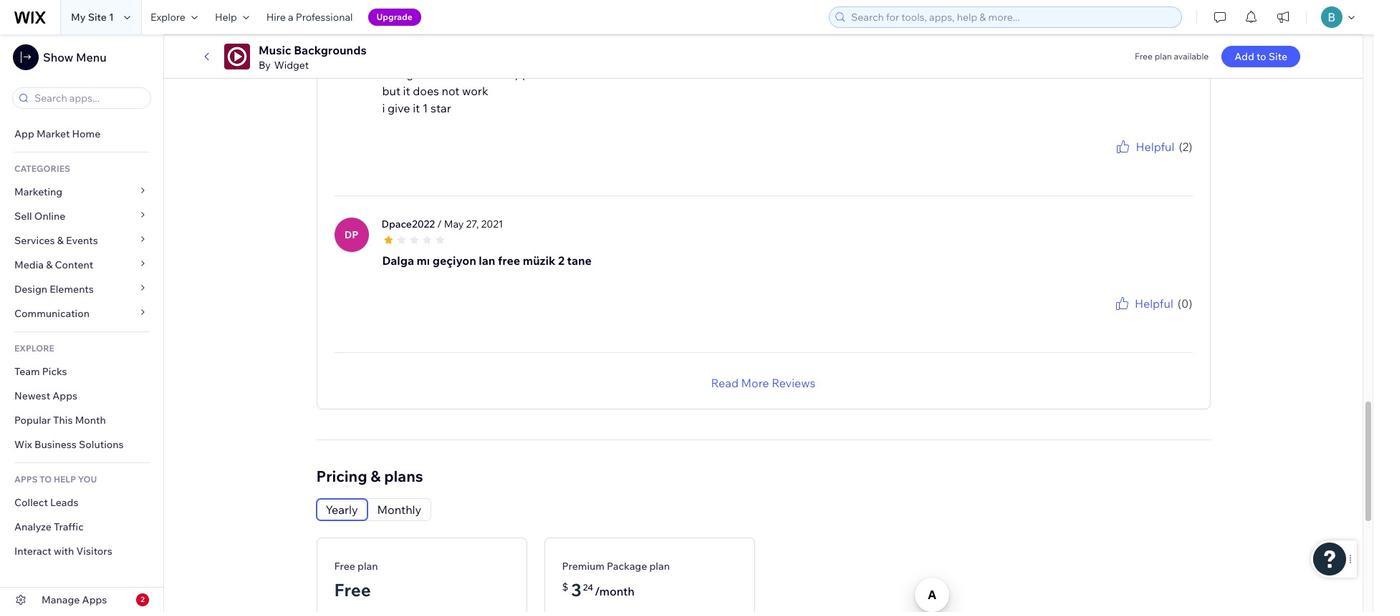 Task type: locate. For each thing, give the bounding box(es) containing it.
0 vertical spatial feedback
[[1155, 155, 1193, 166]]

add to site button
[[1222, 46, 1301, 67]]

1 horizontal spatial 1
[[423, 101, 428, 115]]

0 vertical spatial it
[[403, 84, 410, 98]]

show menu button
[[13, 44, 107, 70]]

a left "wix"
[[480, 66, 487, 81]]

helpful button
[[1115, 138, 1175, 155], [1114, 295, 1174, 312]]

free
[[1135, 51, 1153, 62], [334, 560, 355, 573], [334, 579, 371, 601]]

1 thank from the top
[[1079, 155, 1104, 166]]

thank
[[1079, 155, 1104, 166], [1079, 312, 1104, 323]]

music
[[259, 43, 291, 57]]

(0)
[[1178, 296, 1193, 311]]

you for (0)
[[1106, 312, 1120, 323]]

plan right package
[[650, 560, 670, 573]]

plan inside free plan free
[[358, 560, 378, 573]]

my
[[71, 11, 86, 24]]

sell
[[14, 210, 32, 223]]

categories
[[14, 163, 70, 174]]

2 thank from the top
[[1079, 312, 1104, 323]]

1 vertical spatial it
[[413, 101, 420, 115]]

1 right my
[[109, 11, 114, 24]]

0 vertical spatial &
[[57, 234, 64, 247]]

its a good idea for a wix app! love the idea! but it does not work i give it 1 star
[[382, 66, 605, 115]]

0 vertical spatial 1
[[109, 11, 114, 24]]

free for free
[[334, 560, 355, 573]]

apps right manage
[[82, 594, 107, 607]]

feedback down (2)
[[1155, 155, 1193, 166]]

helpful button left (2)
[[1115, 138, 1175, 155]]

0 horizontal spatial plan
[[358, 560, 378, 573]]

2 your from the top
[[1135, 312, 1153, 323]]

27,
[[466, 218, 479, 230]]

0 vertical spatial you
[[1106, 155, 1120, 166]]

does
[[413, 84, 439, 98]]

free plan free
[[334, 560, 378, 601]]

1 vertical spatial free
[[334, 560, 355, 573]]

0 horizontal spatial site
[[88, 11, 107, 24]]

1 vertical spatial helpful
[[1135, 296, 1174, 311]]

2 thank you for your feedback from the top
[[1079, 312, 1193, 323]]

star
[[431, 101, 451, 115]]

wix business solutions link
[[0, 433, 163, 457]]

media & content
[[14, 259, 93, 272]]

for
[[463, 66, 478, 81], [1122, 155, 1134, 166], [1122, 312, 1134, 323]]

2021
[[481, 218, 503, 230]]

your for (0)
[[1135, 312, 1153, 323]]

i
[[382, 101, 385, 115]]

site right my
[[88, 11, 107, 24]]

0 horizontal spatial it
[[403, 84, 410, 98]]

1 vertical spatial 2
[[141, 596, 145, 605]]

show
[[43, 50, 73, 64]]

not
[[442, 84, 460, 98]]

apps up this
[[52, 390, 77, 403]]

menu
[[76, 50, 107, 64]]

1 feedback from the top
[[1155, 155, 1193, 166]]

1 vertical spatial site
[[1269, 50, 1288, 63]]

0 vertical spatial apps
[[52, 390, 77, 403]]

app!
[[509, 66, 532, 81]]

& inside services & events link
[[57, 234, 64, 247]]

1 vertical spatial feedback
[[1155, 312, 1193, 323]]

0 horizontal spatial apps
[[52, 390, 77, 403]]

1 vertical spatial helpful button
[[1114, 295, 1174, 312]]

but
[[382, 84, 401, 98]]

package
[[607, 560, 647, 573]]

solutions
[[79, 439, 124, 451]]

2 feedback from the top
[[1155, 312, 1193, 323]]

work
[[462, 84, 488, 98]]

0 vertical spatial helpful
[[1136, 139, 1175, 154]]

2 vertical spatial &
[[371, 467, 381, 486]]

online
[[34, 210, 65, 223]]

1 horizontal spatial apps
[[82, 594, 107, 607]]

& right media
[[46, 259, 53, 272]]

1 vertical spatial 1
[[423, 101, 428, 115]]

1 vertical spatial apps
[[82, 594, 107, 607]]

newest
[[14, 390, 50, 403]]

2 horizontal spatial plan
[[1155, 51, 1172, 62]]

helpful for (2)
[[1136, 139, 1175, 154]]

& left plans
[[371, 467, 381, 486]]

2 right the manage apps at left bottom
[[141, 596, 145, 605]]

traffic
[[54, 521, 84, 534]]

tane
[[567, 253, 592, 268]]

1 vertical spatial thank you for your feedback
[[1079, 312, 1193, 323]]

0 horizontal spatial &
[[46, 259, 53, 272]]

1 vertical spatial for
[[1122, 155, 1134, 166]]

it
[[403, 84, 410, 98], [413, 101, 420, 115]]

a right the its at the top left of the page
[[398, 66, 404, 81]]

0 vertical spatial for
[[463, 66, 478, 81]]

1 horizontal spatial plan
[[650, 560, 670, 573]]

2 inside sidebar element
[[141, 596, 145, 605]]

with
[[54, 545, 74, 558]]

site right the to
[[1269, 50, 1288, 63]]

1 vertical spatial &
[[46, 259, 53, 272]]

0 vertical spatial thank you for your feedback
[[1079, 155, 1193, 166]]

its
[[382, 66, 395, 81]]

1 horizontal spatial a
[[398, 66, 404, 81]]

interact
[[14, 545, 51, 558]]

love
[[535, 66, 557, 81]]

1 you from the top
[[1106, 155, 1120, 166]]

wix
[[14, 439, 32, 451]]

2 horizontal spatial a
[[480, 66, 487, 81]]

the
[[560, 66, 577, 81]]

app
[[14, 128, 34, 140]]

to
[[40, 474, 52, 485]]

sidebar element
[[0, 34, 164, 613]]

monthly button
[[368, 499, 431, 521]]

help button
[[206, 0, 258, 34]]

0 horizontal spatial a
[[288, 11, 294, 24]]

& inside media & content 'link'
[[46, 259, 53, 272]]

manage apps
[[42, 594, 107, 607]]

visitors
[[76, 545, 112, 558]]

marketing
[[14, 186, 62, 199]]

team
[[14, 365, 40, 378]]

1 vertical spatial you
[[1106, 312, 1120, 323]]

1 horizontal spatial site
[[1269, 50, 1288, 63]]

2 vertical spatial for
[[1122, 312, 1134, 323]]

2 horizontal spatial &
[[371, 467, 381, 486]]

/
[[437, 218, 442, 230]]

1 left 'star'
[[423, 101, 428, 115]]

it right but
[[403, 84, 410, 98]]

services & events link
[[0, 229, 163, 253]]

feedback down (0)
[[1155, 312, 1193, 323]]

plan left available
[[1155, 51, 1172, 62]]

collect leads
[[14, 497, 78, 510]]

0 vertical spatial thank
[[1079, 155, 1104, 166]]

helpful left (2)
[[1136, 139, 1175, 154]]

your
[[1135, 155, 1153, 166], [1135, 312, 1153, 323]]

plan for free
[[358, 560, 378, 573]]

2
[[558, 253, 565, 268], [141, 596, 145, 605]]

0 vertical spatial your
[[1135, 155, 1153, 166]]

1 your from the top
[[1135, 155, 1153, 166]]

music backgrounds logo image
[[224, 44, 250, 70]]

newest apps
[[14, 390, 77, 403]]

site
[[88, 11, 107, 24], [1269, 50, 1288, 63]]

1 horizontal spatial it
[[413, 101, 420, 115]]

market
[[37, 128, 70, 140]]

0 horizontal spatial 2
[[141, 596, 145, 605]]

a for good
[[398, 66, 404, 81]]

backgrounds
[[294, 43, 367, 57]]

helpful button left (0)
[[1114, 295, 1174, 312]]

collect leads link
[[0, 491, 163, 515]]

0 vertical spatial helpful button
[[1115, 138, 1175, 155]]

helpful left (0)
[[1135, 296, 1174, 311]]

plan down yearly
[[358, 560, 378, 573]]

thank you for your feedback down (0)
[[1079, 312, 1193, 323]]

2 you from the top
[[1106, 312, 1120, 323]]

thank you for your feedback down (2)
[[1079, 155, 1193, 166]]

0 vertical spatial 2
[[558, 253, 565, 268]]

idea!
[[580, 66, 605, 81]]

thank for (0)
[[1079, 312, 1104, 323]]

read more reviews
[[711, 376, 816, 390]]

1 vertical spatial thank
[[1079, 312, 1104, 323]]

interact with visitors
[[14, 545, 112, 558]]

& left events
[[57, 234, 64, 247]]

pricing
[[316, 467, 367, 486]]

0 vertical spatial free
[[1135, 51, 1153, 62]]

helpful
[[1136, 139, 1175, 154], [1135, 296, 1174, 311]]

thank you for your feedback
[[1079, 155, 1193, 166], [1079, 312, 1193, 323]]

sell online
[[14, 210, 65, 223]]

month
[[75, 414, 106, 427]]

a right hire
[[288, 11, 294, 24]]

1 thank you for your feedback from the top
[[1079, 155, 1193, 166]]

free
[[498, 253, 520, 268]]

for inside its a good idea for a wix app! love the idea! but it does not work i give it 1 star
[[463, 66, 478, 81]]

1 horizontal spatial &
[[57, 234, 64, 247]]

1 vertical spatial your
[[1135, 312, 1153, 323]]

it right give
[[413, 101, 420, 115]]

1 horizontal spatial 2
[[558, 253, 565, 268]]

upgrade
[[377, 11, 413, 22]]

2 left tane
[[558, 253, 565, 268]]



Task type: vqa. For each thing, say whether or not it's contained in the screenshot.
3
yes



Task type: describe. For each thing, give the bounding box(es) containing it.
yearly
[[326, 503, 358, 517]]

thank for (2)
[[1079, 155, 1104, 166]]

mı
[[417, 253, 430, 268]]

for for (0)
[[1122, 312, 1134, 323]]

apps to help you
[[14, 474, 97, 485]]

good
[[407, 66, 435, 81]]

read
[[711, 376, 739, 390]]

3
[[571, 579, 582, 601]]

dalga
[[382, 253, 414, 268]]

feedback for (0)
[[1155, 312, 1193, 323]]

popular this month link
[[0, 408, 163, 433]]

wix business solutions
[[14, 439, 124, 451]]

business
[[34, 439, 77, 451]]

plans
[[384, 467, 423, 486]]

communication
[[14, 307, 92, 320]]

media & content link
[[0, 253, 163, 277]]

helpful for (0)
[[1135, 296, 1174, 311]]

helpful button for (2)
[[1115, 138, 1175, 155]]

apps for newest apps
[[52, 390, 77, 403]]

& for plans
[[371, 467, 381, 486]]

hire a professional link
[[258, 0, 362, 34]]

/month
[[595, 585, 635, 599]]

pricing & plans
[[316, 467, 423, 486]]

you for (2)
[[1106, 155, 1120, 166]]

services & events
[[14, 234, 98, 247]]

analyze
[[14, 521, 52, 534]]

may
[[444, 218, 464, 230]]

for for (2)
[[1122, 155, 1134, 166]]

free plan available
[[1135, 51, 1209, 62]]

design elements link
[[0, 277, 163, 302]]

team picks link
[[0, 360, 163, 384]]

show menu
[[43, 50, 107, 64]]

help
[[215, 11, 237, 24]]

widget
[[274, 59, 309, 72]]

analyze traffic link
[[0, 515, 163, 540]]

wix
[[489, 66, 506, 81]]

Search apps... field
[[30, 88, 146, 108]]

events
[[66, 234, 98, 247]]

1 inside its a good idea for a wix app! love the idea! but it does not work i give it 1 star
[[423, 101, 428, 115]]

dalga mı geçiyon lan free müzik 2 tane
[[382, 253, 592, 268]]

dpace2022 / may 27, 2021
[[382, 218, 503, 230]]

apps
[[14, 474, 38, 485]]

Search for tools, apps, help & more... field
[[847, 7, 1177, 27]]

help
[[54, 474, 76, 485]]

a for professional
[[288, 11, 294, 24]]

site inside button
[[1269, 50, 1288, 63]]

geçiyon
[[433, 253, 476, 268]]

& for events
[[57, 234, 64, 247]]

& for content
[[46, 259, 53, 272]]

read more reviews button
[[711, 375, 816, 392]]

feedback for (2)
[[1155, 155, 1193, 166]]

team picks
[[14, 365, 67, 378]]

apps for manage apps
[[82, 594, 107, 607]]

elements
[[50, 283, 94, 296]]

dpace2022
[[382, 218, 435, 230]]

services
[[14, 234, 55, 247]]

popular this month
[[14, 414, 106, 427]]

premium package plan
[[562, 560, 670, 573]]

sell online link
[[0, 204, 163, 229]]

0 horizontal spatial 1
[[109, 11, 114, 24]]

24
[[583, 582, 593, 593]]

2 vertical spatial free
[[334, 579, 371, 601]]

reviews
[[772, 376, 816, 390]]

home
[[72, 128, 101, 140]]

music backgrounds by widget
[[259, 43, 367, 72]]

add
[[1235, 50, 1255, 63]]

hire a professional
[[266, 11, 353, 24]]

you
[[78, 474, 97, 485]]

content
[[55, 259, 93, 272]]

thank you for your feedback for (2)
[[1079, 155, 1193, 166]]

your for (2)
[[1135, 155, 1153, 166]]

premium
[[562, 560, 605, 573]]

dp
[[344, 228, 359, 241]]

popular
[[14, 414, 51, 427]]

plan for available
[[1155, 51, 1172, 62]]

marketing link
[[0, 180, 163, 204]]

hire
[[266, 11, 286, 24]]

helpful button for (0)
[[1114, 295, 1174, 312]]

idea
[[437, 66, 460, 81]]

app market home link
[[0, 122, 163, 146]]

newest apps link
[[0, 384, 163, 408]]

this
[[53, 414, 73, 427]]

app market home
[[14, 128, 101, 140]]

manage
[[42, 594, 80, 607]]

$
[[562, 581, 569, 594]]

free for available
[[1135, 51, 1153, 62]]

0 vertical spatial site
[[88, 11, 107, 24]]

(2)
[[1179, 139, 1193, 154]]

professional
[[296, 11, 353, 24]]

design elements
[[14, 283, 94, 296]]

add to site
[[1235, 50, 1288, 63]]

more
[[741, 376, 769, 390]]

thank you for your feedback for (0)
[[1079, 312, 1193, 323]]

communication link
[[0, 302, 163, 326]]

to
[[1257, 50, 1267, 63]]

lan
[[479, 253, 495, 268]]

leads
[[50, 497, 78, 510]]



